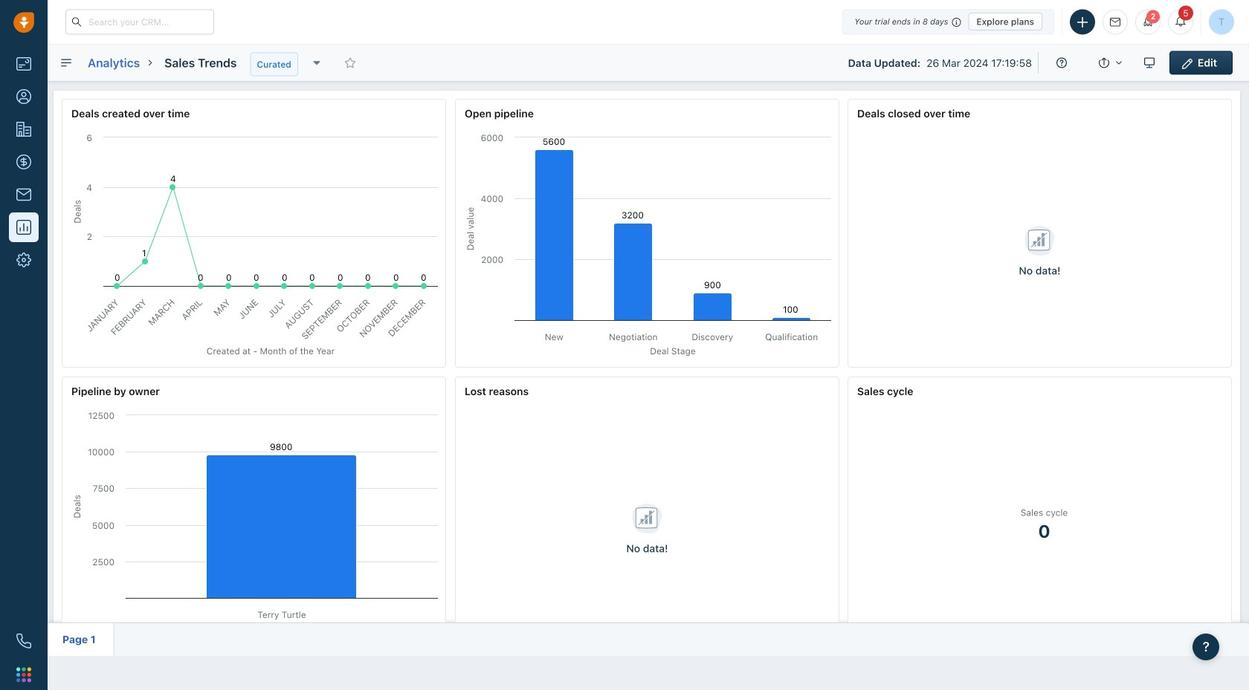 Task type: locate. For each thing, give the bounding box(es) containing it.
phone image
[[16, 634, 31, 649]]

Search your CRM... text field
[[65, 9, 214, 35]]

send email image
[[1110, 17, 1121, 27]]



Task type: vqa. For each thing, say whether or not it's contained in the screenshot.
top crs_personal icon
no



Task type: describe. For each thing, give the bounding box(es) containing it.
freshworks switcher image
[[16, 668, 31, 683]]

phone element
[[9, 627, 39, 657]]



